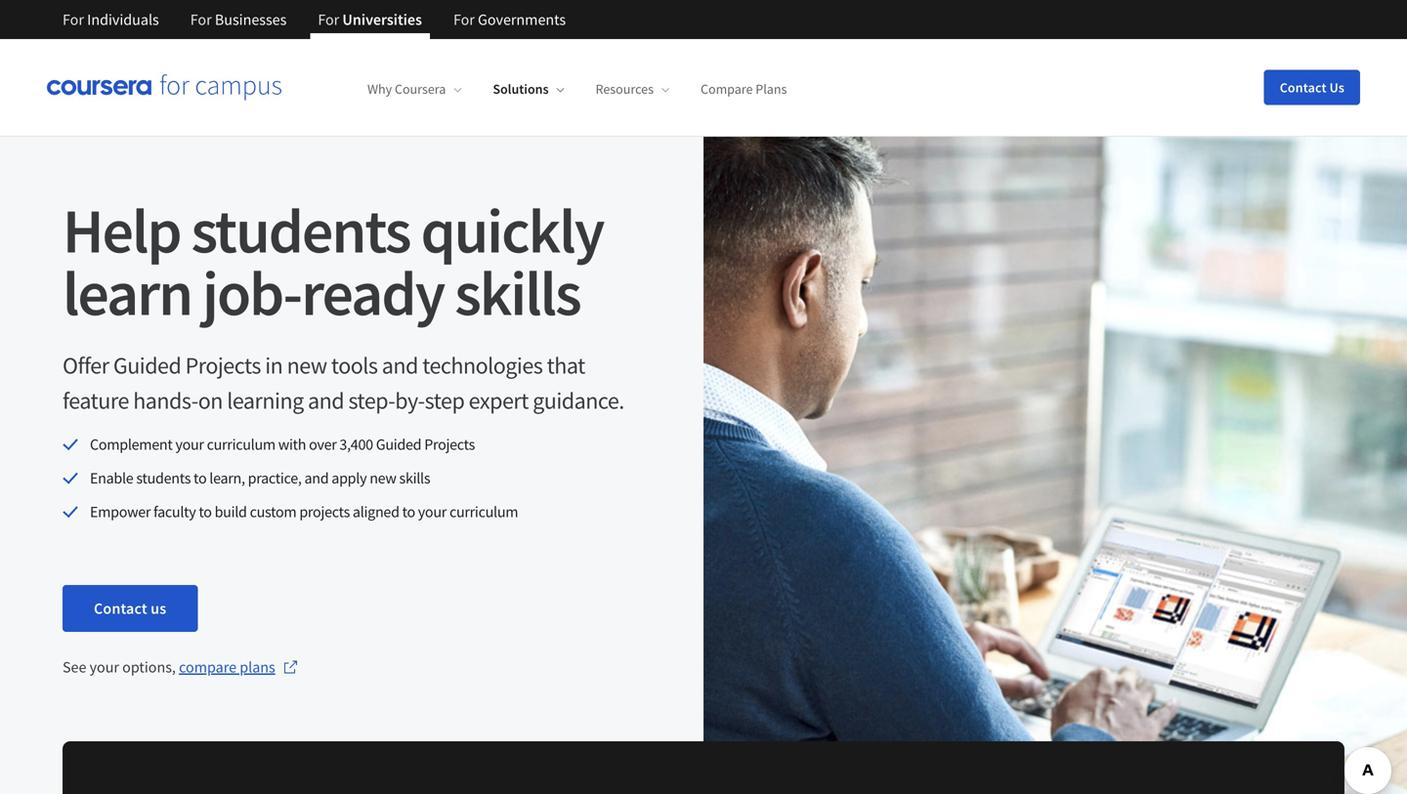 Task type: locate. For each thing, give the bounding box(es) containing it.
offer guided projects in new tools and technologies that feature hands-on learning and step-by-step expert guidance.
[[63, 351, 624, 415]]

students for practice,
[[136, 468, 191, 488]]

your
[[175, 435, 204, 454], [418, 502, 447, 522], [90, 658, 119, 677]]

your for options,
[[90, 658, 119, 677]]

contact inside button
[[1280, 79, 1327, 96]]

your right see
[[90, 658, 119, 677]]

1 for from the left
[[63, 10, 84, 29]]

2 vertical spatial your
[[90, 658, 119, 677]]

over
[[309, 435, 337, 454]]

for for businesses
[[190, 10, 212, 29]]

0 horizontal spatial your
[[90, 658, 119, 677]]

skills
[[455, 254, 580, 332], [399, 468, 430, 488]]

for for individuals
[[63, 10, 84, 29]]

your for curriculum
[[175, 435, 204, 454]]

for
[[63, 10, 84, 29], [190, 10, 212, 29], [318, 10, 339, 29], [453, 10, 475, 29]]

1 vertical spatial guided
[[376, 435, 421, 454]]

skills up the aligned
[[399, 468, 430, 488]]

0 vertical spatial students
[[191, 191, 410, 270]]

students
[[191, 191, 410, 270], [136, 468, 191, 488]]

1 vertical spatial contact
[[94, 599, 147, 619]]

1 vertical spatial curriculum
[[449, 502, 518, 522]]

technologies
[[422, 351, 543, 380]]

0 vertical spatial new
[[287, 351, 327, 380]]

contact us
[[1280, 79, 1345, 96]]

for individuals
[[63, 10, 159, 29]]

practice,
[[248, 468, 302, 488]]

custom
[[250, 502, 296, 522]]

compare plans
[[701, 80, 787, 98]]

and up over
[[308, 386, 344, 415]]

new right in
[[287, 351, 327, 380]]

projects
[[299, 502, 350, 522]]

help students quickly learn job-ready skills
[[63, 191, 603, 332]]

your right the aligned
[[418, 502, 447, 522]]

and left apply
[[304, 468, 329, 488]]

guided
[[113, 351, 181, 380], [376, 435, 421, 454]]

why coursera link
[[367, 80, 462, 98]]

skills inside help students quickly learn job-ready skills
[[455, 254, 580, 332]]

on
[[198, 386, 223, 415]]

tools
[[331, 351, 378, 380]]

guidance.
[[533, 386, 624, 415]]

new right apply
[[370, 468, 396, 488]]

empower
[[90, 502, 151, 522]]

1 vertical spatial your
[[418, 502, 447, 522]]

0 horizontal spatial skills
[[399, 468, 430, 488]]

1 horizontal spatial curriculum
[[449, 502, 518, 522]]

0 horizontal spatial new
[[287, 351, 327, 380]]

projects up on
[[185, 351, 261, 380]]

for left governments at the top
[[453, 10, 475, 29]]

students inside help students quickly learn job-ready skills
[[191, 191, 410, 270]]

for universities
[[318, 10, 422, 29]]

0 vertical spatial contact
[[1280, 79, 1327, 96]]

contact us
[[94, 599, 166, 619]]

options,
[[122, 658, 176, 677]]

your down on
[[175, 435, 204, 454]]

0 vertical spatial guided
[[113, 351, 181, 380]]

to right the aligned
[[402, 502, 415, 522]]

contact for contact us
[[94, 599, 147, 619]]

0 horizontal spatial projects
[[185, 351, 261, 380]]

learn,
[[209, 468, 245, 488]]

see your options,
[[63, 658, 179, 677]]

0 vertical spatial your
[[175, 435, 204, 454]]

curriculum
[[207, 435, 275, 454], [449, 502, 518, 522]]

for governments
[[453, 10, 566, 29]]

0 horizontal spatial contact
[[94, 599, 147, 619]]

us
[[1330, 79, 1345, 96]]

compare
[[701, 80, 753, 98]]

projects down step
[[424, 435, 475, 454]]

0 vertical spatial projects
[[185, 351, 261, 380]]

coursera for campus image
[[47, 74, 281, 101]]

0 vertical spatial curriculum
[[207, 435, 275, 454]]

contact us link
[[63, 586, 198, 632]]

projects inside offer guided projects in new tools and technologies that feature hands-on learning and step-by-step expert guidance.
[[185, 351, 261, 380]]

for left individuals on the top left of page
[[63, 10, 84, 29]]

1 vertical spatial skills
[[399, 468, 430, 488]]

help
[[63, 191, 180, 270]]

learn
[[63, 254, 192, 332]]

contact us button
[[1264, 70, 1360, 105]]

compare plans link
[[701, 80, 787, 98]]

1 horizontal spatial contact
[[1280, 79, 1327, 96]]

enable
[[90, 468, 133, 488]]

to
[[194, 468, 207, 488], [199, 502, 212, 522], [402, 502, 415, 522]]

3 for from the left
[[318, 10, 339, 29]]

guided right 3,400 on the left bottom of the page
[[376, 435, 421, 454]]

4 for from the left
[[453, 10, 475, 29]]

guided up the hands-
[[113, 351, 181, 380]]

1 horizontal spatial your
[[175, 435, 204, 454]]

1 vertical spatial new
[[370, 468, 396, 488]]

1 vertical spatial students
[[136, 468, 191, 488]]

job-
[[202, 254, 301, 332]]

skills up the "technologies"
[[455, 254, 580, 332]]

new inside offer guided projects in new tools and technologies that feature hands-on learning and step-by-step expert guidance.
[[287, 351, 327, 380]]

0 vertical spatial and
[[382, 351, 418, 380]]

1 horizontal spatial skills
[[455, 254, 580, 332]]

plans
[[756, 80, 787, 98]]

for businesses
[[190, 10, 287, 29]]

projects
[[185, 351, 261, 380], [424, 435, 475, 454]]

to left the learn,
[[194, 468, 207, 488]]

for left businesses
[[190, 10, 212, 29]]

individuals
[[87, 10, 159, 29]]

0 vertical spatial skills
[[455, 254, 580, 332]]

2 horizontal spatial your
[[418, 502, 447, 522]]

solutions
[[493, 80, 549, 98]]

banner navigation
[[47, 0, 582, 39]]

contact
[[1280, 79, 1327, 96], [94, 599, 147, 619]]

new
[[287, 351, 327, 380], [370, 468, 396, 488]]

for left universities
[[318, 10, 339, 29]]

compare
[[179, 658, 237, 677]]

build
[[215, 502, 247, 522]]

0 horizontal spatial guided
[[113, 351, 181, 380]]

why
[[367, 80, 392, 98]]

and up by-
[[382, 351, 418, 380]]

to left build
[[199, 502, 212, 522]]

and
[[382, 351, 418, 380], [308, 386, 344, 415], [304, 468, 329, 488]]

why coursera
[[367, 80, 446, 98]]

1 horizontal spatial guided
[[376, 435, 421, 454]]

feature
[[63, 386, 129, 415]]

0 horizontal spatial curriculum
[[207, 435, 275, 454]]

plans
[[240, 658, 275, 677]]

2 for from the left
[[190, 10, 212, 29]]

ready
[[301, 254, 444, 332]]

1 horizontal spatial projects
[[424, 435, 475, 454]]



Task type: describe. For each thing, give the bounding box(es) containing it.
that
[[547, 351, 585, 380]]

businesses
[[215, 10, 287, 29]]

apply
[[332, 468, 367, 488]]

coursera
[[395, 80, 446, 98]]

compare plans link
[[179, 656, 299, 679]]

hands-
[[133, 386, 198, 415]]

1 horizontal spatial new
[[370, 468, 396, 488]]

learning
[[227, 386, 304, 415]]

see
[[63, 658, 86, 677]]

enable students to learn, practice, and apply new skills
[[90, 468, 430, 488]]

governments
[[478, 10, 566, 29]]

in
[[265, 351, 283, 380]]

compare plans
[[179, 658, 275, 677]]

complement your curriculum with over 3,400 guided projects
[[90, 435, 475, 454]]

by-
[[395, 386, 425, 415]]

1 vertical spatial and
[[308, 386, 344, 415]]

1 vertical spatial projects
[[424, 435, 475, 454]]

solutions link
[[493, 80, 564, 98]]

resources
[[596, 80, 654, 98]]

offer
[[63, 351, 109, 380]]

students for job-
[[191, 191, 410, 270]]

quickly
[[421, 191, 603, 270]]

contact for contact us
[[1280, 79, 1327, 96]]

expert
[[469, 386, 529, 415]]

us
[[151, 599, 166, 619]]

aligned
[[353, 502, 399, 522]]

with
[[278, 435, 306, 454]]

faculty
[[153, 502, 196, 522]]

universities
[[342, 10, 422, 29]]

to for build
[[199, 502, 212, 522]]

3,400
[[340, 435, 373, 454]]

for for universities
[[318, 10, 339, 29]]

resources link
[[596, 80, 669, 98]]

step-
[[348, 386, 395, 415]]

for for governments
[[453, 10, 475, 29]]

empower faculty to build custom projects aligned to your curriculum
[[90, 502, 518, 522]]

step
[[425, 386, 464, 415]]

guided inside offer guided projects in new tools and technologies that feature hands-on learning and step-by-step expert guidance.
[[113, 351, 181, 380]]

complement
[[90, 435, 173, 454]]

to for learn,
[[194, 468, 207, 488]]

2 vertical spatial and
[[304, 468, 329, 488]]



Task type: vqa. For each thing, say whether or not it's contained in the screenshot.
first
no



